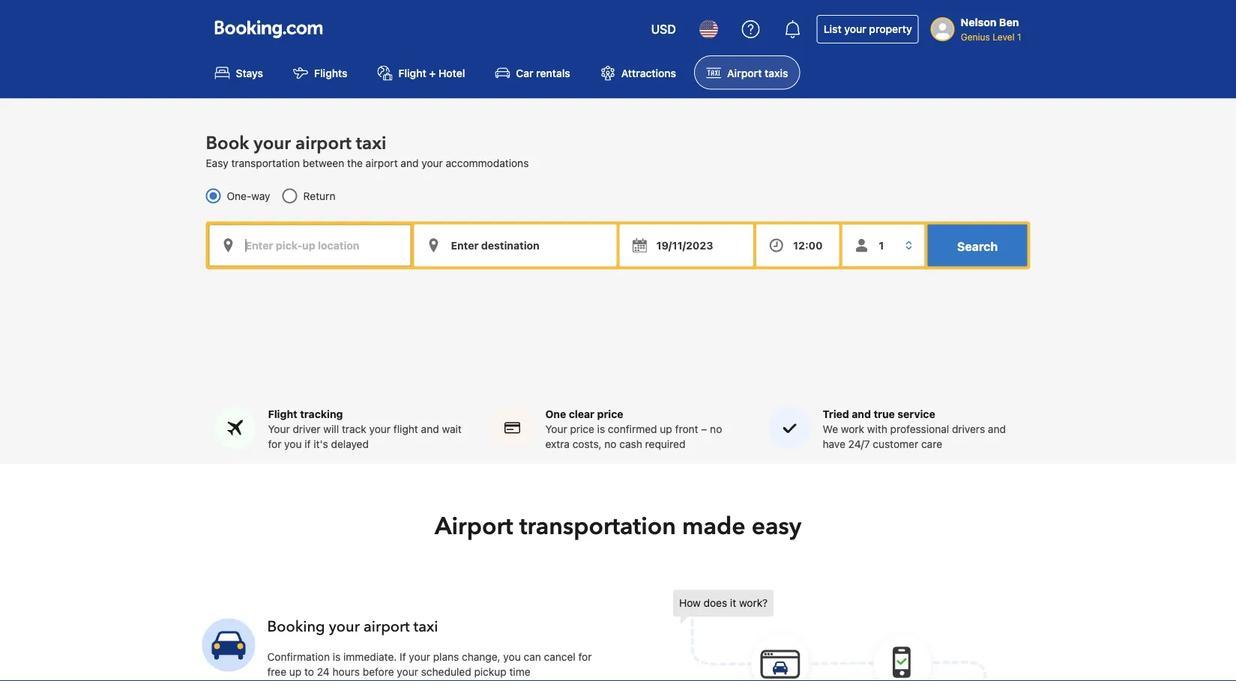 Task type: locate. For each thing, give the bounding box(es) containing it.
booking
[[267, 617, 325, 638]]

price down clear in the bottom left of the page
[[570, 423, 595, 436]]

immediate.
[[344, 651, 397, 664]]

usd button
[[642, 11, 685, 47]]

airport right the
[[366, 157, 398, 169]]

airport up between
[[296, 131, 352, 156]]

0 vertical spatial for
[[268, 438, 282, 451]]

and left 'wait'
[[421, 423, 439, 436]]

0 vertical spatial price
[[597, 408, 624, 421]]

between
[[303, 157, 344, 169]]

1 horizontal spatial no
[[710, 423, 723, 436]]

list your property
[[824, 23, 913, 35]]

is up the hours
[[333, 651, 341, 664]]

0 vertical spatial airport
[[728, 67, 762, 79]]

flight
[[399, 67, 427, 79], [268, 408, 298, 421]]

cancel
[[544, 651, 576, 664]]

driver
[[293, 423, 321, 436]]

service
[[898, 408, 936, 421]]

tracking
[[300, 408, 343, 421]]

your inside flight tracking your driver will track your flight and wait for you if it's delayed
[[268, 423, 290, 436]]

it's
[[314, 438, 328, 451]]

0 horizontal spatial up
[[289, 666, 302, 679]]

for for confirmation is immediate. if your plans change, you can cancel for free up to 24 hours before your scheduled pickup time
[[579, 651, 592, 664]]

1 horizontal spatial you
[[504, 651, 521, 664]]

your left the driver at the left of the page
[[268, 423, 290, 436]]

for inside confirmation is immediate. if your plans change, you can cancel for free up to 24 hours before your scheduled pickup time
[[579, 651, 592, 664]]

for inside flight tracking your driver will track your flight and wait for you if it's delayed
[[268, 438, 282, 451]]

easy
[[206, 157, 229, 169]]

1 vertical spatial flight
[[268, 408, 298, 421]]

1 horizontal spatial for
[[579, 651, 592, 664]]

0 vertical spatial up
[[660, 423, 673, 436]]

1 horizontal spatial price
[[597, 408, 624, 421]]

your down 'one'
[[546, 423, 568, 436]]

0 horizontal spatial flight
[[268, 408, 298, 421]]

0 vertical spatial transportation
[[231, 157, 300, 169]]

flight + hotel
[[399, 67, 465, 79]]

0 vertical spatial airport
[[296, 131, 352, 156]]

booking.com online hotel reservations image
[[215, 20, 323, 38]]

no
[[710, 423, 723, 436], [605, 438, 617, 451]]

you up 'time'
[[504, 651, 521, 664]]

booking your airport taxi
[[267, 617, 438, 638]]

1 vertical spatial is
[[333, 651, 341, 664]]

0 horizontal spatial no
[[605, 438, 617, 451]]

1 vertical spatial for
[[579, 651, 592, 664]]

price up confirmed
[[597, 408, 624, 421]]

1 vertical spatial price
[[570, 423, 595, 436]]

for for flight tracking your driver will track your flight and wait for you if it's delayed
[[268, 438, 282, 451]]

taxi for booking
[[414, 617, 438, 638]]

1 horizontal spatial flight
[[399, 67, 427, 79]]

24/7
[[849, 438, 870, 451]]

flight up the driver at the left of the page
[[268, 408, 298, 421]]

and
[[401, 157, 419, 169], [852, 408, 872, 421], [421, 423, 439, 436], [989, 423, 1007, 436]]

24
[[317, 666, 330, 679]]

0 vertical spatial taxi
[[356, 131, 387, 156]]

1 horizontal spatial up
[[660, 423, 673, 436]]

and inside book your airport taxi easy transportation between the airport and your accommodations
[[401, 157, 419, 169]]

Enter pick-up location text field
[[209, 224, 411, 266]]

0 horizontal spatial is
[[333, 651, 341, 664]]

ben
[[1000, 16, 1020, 29]]

accommodations
[[446, 157, 529, 169]]

Enter destination text field
[[414, 224, 617, 266]]

taxis
[[765, 67, 789, 79]]

1 horizontal spatial airport
[[728, 67, 762, 79]]

property
[[870, 23, 913, 35]]

1 horizontal spatial taxi
[[414, 617, 438, 638]]

airport for book
[[296, 131, 352, 156]]

0 vertical spatial you
[[284, 438, 302, 451]]

1 your from the left
[[268, 423, 290, 436]]

list your property link
[[817, 15, 919, 44]]

flight inside flight tracking your driver will track your flight and wait for you if it's delayed
[[268, 408, 298, 421]]

0 horizontal spatial for
[[268, 438, 282, 451]]

and inside flight tracking your driver will track your flight and wait for you if it's delayed
[[421, 423, 439, 436]]

for right 'cancel'
[[579, 651, 592, 664]]

confirmation
[[267, 651, 330, 664]]

return
[[303, 190, 336, 202]]

price
[[597, 408, 624, 421], [570, 423, 595, 436]]

you left if
[[284, 438, 302, 451]]

to
[[305, 666, 314, 679]]

0 horizontal spatial airport
[[435, 511, 514, 543]]

up up required at the right bottom of the page
[[660, 423, 673, 436]]

0 horizontal spatial you
[[284, 438, 302, 451]]

12:00 button
[[757, 224, 840, 266]]

work
[[841, 423, 865, 436]]

you
[[284, 438, 302, 451], [504, 651, 521, 664]]

flight tracking your driver will track your flight and wait for you if it's delayed
[[268, 408, 462, 451]]

book
[[206, 131, 249, 156]]

your
[[268, 423, 290, 436], [546, 423, 568, 436]]

1 horizontal spatial your
[[546, 423, 568, 436]]

flight left +
[[399, 67, 427, 79]]

hours
[[333, 666, 360, 679]]

airport up if
[[364, 617, 410, 638]]

19/11/2023 button
[[620, 224, 754, 266]]

for
[[268, 438, 282, 451], [579, 651, 592, 664]]

and up "work"
[[852, 408, 872, 421]]

stays
[[236, 67, 263, 79]]

your left accommodations
[[422, 157, 443, 169]]

1 vertical spatial transportation
[[519, 511, 677, 543]]

1 vertical spatial airport
[[435, 511, 514, 543]]

tried
[[823, 408, 850, 421]]

made
[[683, 511, 746, 543]]

search button
[[928, 224, 1028, 266]]

the
[[347, 157, 363, 169]]

0 vertical spatial no
[[710, 423, 723, 436]]

1 vertical spatial you
[[504, 651, 521, 664]]

and right drivers
[[989, 423, 1007, 436]]

1 vertical spatial taxi
[[414, 617, 438, 638]]

usd
[[651, 22, 676, 36]]

tried and true service we work with professional drivers and have 24/7 customer care
[[823, 408, 1007, 451]]

car rentals link
[[483, 56, 583, 89]]

1 vertical spatial up
[[289, 666, 302, 679]]

is up the costs,
[[598, 423, 605, 436]]

0 horizontal spatial taxi
[[356, 131, 387, 156]]

is
[[598, 423, 605, 436], [333, 651, 341, 664]]

no right –
[[710, 423, 723, 436]]

0 horizontal spatial transportation
[[231, 157, 300, 169]]

taxi up the
[[356, 131, 387, 156]]

0 horizontal spatial price
[[570, 423, 595, 436]]

up left to
[[289, 666, 302, 679]]

airport taxis link
[[695, 56, 801, 89]]

taxi up the plans
[[414, 617, 438, 638]]

if
[[305, 438, 311, 451]]

2 vertical spatial airport
[[364, 617, 410, 638]]

one
[[546, 408, 566, 421]]

confirmation is immediate. if your plans change, you can cancel for free up to 24 hours before your scheduled pickup time
[[267, 651, 592, 679]]

flight + hotel link
[[366, 56, 477, 89]]

0 vertical spatial flight
[[399, 67, 427, 79]]

0 vertical spatial is
[[598, 423, 605, 436]]

0 horizontal spatial your
[[268, 423, 290, 436]]

pickup
[[474, 666, 507, 679]]

search
[[958, 239, 998, 253]]

your
[[845, 23, 867, 35], [254, 131, 291, 156], [422, 157, 443, 169], [369, 423, 391, 436], [329, 617, 360, 638], [409, 651, 430, 664], [397, 666, 418, 679]]

transportation inside book your airport taxi easy transportation between the airport and your accommodations
[[231, 157, 300, 169]]

it
[[731, 597, 737, 610]]

nelson
[[961, 16, 997, 29]]

for left if
[[268, 438, 282, 451]]

we
[[823, 423, 839, 436]]

drivers
[[953, 423, 986, 436]]

change,
[[462, 651, 501, 664]]

2 your from the left
[[546, 423, 568, 436]]

no left cash
[[605, 438, 617, 451]]

airport for airport transportation made easy
[[435, 511, 514, 543]]

1 horizontal spatial is
[[598, 423, 605, 436]]

booking airport taxi image
[[674, 590, 989, 682], [202, 619, 255, 672]]

list
[[824, 23, 842, 35]]

and right the
[[401, 157, 419, 169]]

1 horizontal spatial transportation
[[519, 511, 677, 543]]

your right track
[[369, 423, 391, 436]]

taxi inside book your airport taxi easy transportation between the airport and your accommodations
[[356, 131, 387, 156]]

19/11/2023
[[657, 239, 714, 251]]



Task type: describe. For each thing, give the bounding box(es) containing it.
–
[[702, 423, 708, 436]]

1 vertical spatial no
[[605, 438, 617, 451]]

time
[[510, 666, 531, 679]]

will
[[324, 423, 339, 436]]

plans
[[433, 651, 459, 664]]

+
[[429, 67, 436, 79]]

12:00
[[794, 239, 823, 251]]

customer
[[873, 438, 919, 451]]

airport for booking
[[364, 617, 410, 638]]

wait
[[442, 423, 462, 436]]

attractions
[[622, 67, 677, 79]]

your right book
[[254, 131, 291, 156]]

your inside one clear price your price is confirmed up front – no extra costs, no cash required
[[546, 423, 568, 436]]

airport transportation made easy
[[435, 511, 802, 543]]

up inside confirmation is immediate. if your plans change, you can cancel for free up to 24 hours before your scheduled pickup time
[[289, 666, 302, 679]]

delayed
[[331, 438, 369, 451]]

genius
[[961, 32, 991, 42]]

free
[[267, 666, 287, 679]]

hotel
[[439, 67, 465, 79]]

does
[[704, 597, 728, 610]]

one-
[[227, 190, 252, 202]]

costs,
[[573, 438, 602, 451]]

with
[[868, 423, 888, 436]]

how
[[680, 597, 701, 610]]

how does it work?
[[680, 597, 768, 610]]

true
[[874, 408, 896, 421]]

extra
[[546, 438, 570, 451]]

required
[[646, 438, 686, 451]]

you inside flight tracking your driver will track your flight and wait for you if it's delayed
[[284, 438, 302, 451]]

flight for flight + hotel
[[399, 67, 427, 79]]

1 horizontal spatial booking airport taxi image
[[674, 590, 989, 682]]

can
[[524, 651, 541, 664]]

1 vertical spatial airport
[[366, 157, 398, 169]]

flights
[[314, 67, 348, 79]]

your right list
[[845, 23, 867, 35]]

if
[[400, 651, 406, 664]]

your right if
[[409, 651, 430, 664]]

is inside confirmation is immediate. if your plans change, you can cancel for free up to 24 hours before your scheduled pickup time
[[333, 651, 341, 664]]

book your airport taxi easy transportation between the airport and your accommodations
[[206, 131, 529, 169]]

car rentals
[[516, 67, 571, 79]]

one-way
[[227, 190, 270, 202]]

is inside one clear price your price is confirmed up front – no extra costs, no cash required
[[598, 423, 605, 436]]

level
[[993, 32, 1015, 42]]

your up immediate.
[[329, 617, 360, 638]]

easy
[[752, 511, 802, 543]]

clear
[[569, 408, 595, 421]]

work?
[[740, 597, 768, 610]]

up inside one clear price your price is confirmed up front – no extra costs, no cash required
[[660, 423, 673, 436]]

flight for flight tracking your driver will track your flight and wait for you if it's delayed
[[268, 408, 298, 421]]

attractions link
[[589, 56, 689, 89]]

your inside flight tracking your driver will track your flight and wait for you if it's delayed
[[369, 423, 391, 436]]

professional
[[891, 423, 950, 436]]

way
[[252, 190, 270, 202]]

care
[[922, 438, 943, 451]]

nelson ben genius level 1
[[961, 16, 1022, 42]]

scheduled
[[421, 666, 472, 679]]

0 horizontal spatial booking airport taxi image
[[202, 619, 255, 672]]

flight
[[394, 423, 418, 436]]

flights link
[[281, 56, 360, 89]]

you inside confirmation is immediate. if your plans change, you can cancel for free up to 24 hours before your scheduled pickup time
[[504, 651, 521, 664]]

stays link
[[203, 56, 275, 89]]

one clear price your price is confirmed up front – no extra costs, no cash required
[[546, 408, 723, 451]]

1
[[1018, 32, 1022, 42]]

confirmed
[[608, 423, 658, 436]]

rentals
[[536, 67, 571, 79]]

taxi for book
[[356, 131, 387, 156]]

front
[[676, 423, 699, 436]]

your down if
[[397, 666, 418, 679]]

car
[[516, 67, 534, 79]]

cash
[[620, 438, 643, 451]]

have
[[823, 438, 846, 451]]

track
[[342, 423, 367, 436]]

airport for airport taxis
[[728, 67, 762, 79]]



Task type: vqa. For each thing, say whether or not it's contained in the screenshot.
Stays link
yes



